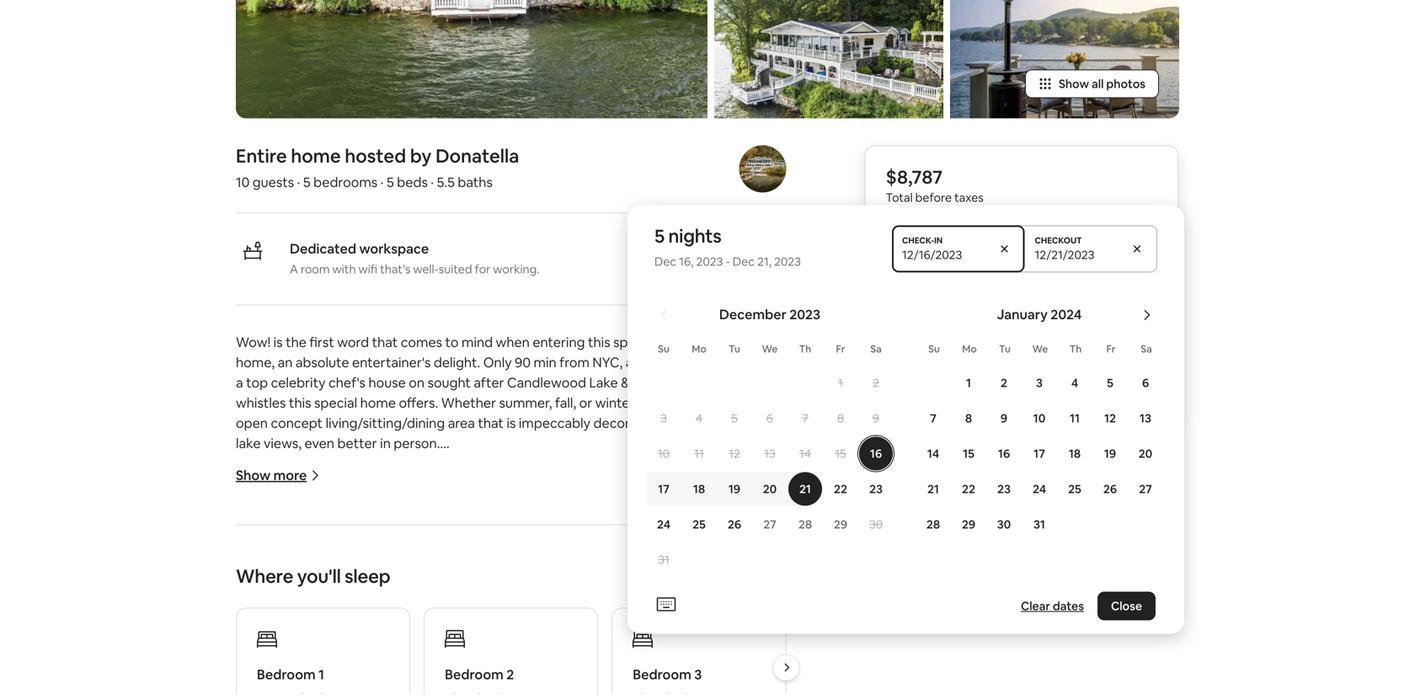 Task type: describe. For each thing, give the bounding box(es) containing it.
mile
[[305, 495, 331, 513]]

2 30 from the left
[[998, 517, 1012, 532]]

1 horizontal spatial you
[[418, 495, 441, 513]]

deck,
[[324, 536, 358, 553]]

an inside 'wow! is the first word that comes to mind when entering this spectacular waterfront home, an absolute entertainer's delight. only 90 min from nyc, a rare opportunity to rent a top celebrity chef's house on sought after candlewood lake & enjoy all the bells & whistles this special home offers. whether summer, fall, or winter, you will love the large, open concept living/sitting/dining area that is impeccably decorated with breathtaking lake views, even better in person.'
[[278, 354, 293, 371]]

in inside 'wow! is the first word that comes to mind when entering this spectacular waterfront home, an absolute entertainer's delight. only 90 min from nyc, a rare opportunity to rent a top celebrity chef's house on sought after candlewood lake & enjoy all the bells & whistles this special home offers. whether summer, fall, or winter, you will love the large, open concept living/sitting/dining area that is impeccably decorated with breathtaking lake views, even better in person.'
[[380, 435, 391, 452]]

in right meal
[[539, 495, 550, 513]]

0 horizontal spatial 13 button
[[753, 437, 788, 471]]

1 7 button from the left
[[788, 402, 823, 435]]

winter,
[[596, 394, 637, 412]]

12/21/2023
[[1033, 247, 1093, 262]]

0 horizontal spatial kitchen,
[[606, 495, 655, 513]]

5 left beds
[[387, 174, 394, 191]]

2 28 button from the left
[[916, 508, 952, 541]]

0 vertical spatial 19 button
[[1093, 437, 1129, 471]]

1 vertical spatial this
[[289, 394, 311, 412]]

large,
[[741, 394, 775, 412]]

clear dates button
[[1015, 592, 1091, 621]]

0 vertical spatial 20 button
[[1129, 437, 1164, 471]]

0 vertical spatial 5 button
[[1093, 366, 1129, 400]]

& right lake
[[621, 374, 631, 391]]

12/16/2023
[[896, 247, 957, 262]]

1 15 from the left
[[835, 446, 847, 461]]

next image
[[782, 663, 792, 673]]

your inside the host will stop accepting bookings for your dates soon.
[[1086, 481, 1114, 498]]

2 22 button from the left
[[952, 472, 987, 506]]

0 vertical spatial 17 button
[[1022, 437, 1058, 471]]

1 horizontal spatial 3
[[695, 666, 702, 683]]

0 horizontal spatial 6
[[767, 411, 774, 426]]

with inside 'wow! is the first word that comes to mind when entering this spectacular waterfront home, an absolute entertainer's delight. only 90 min from nyc, a rare opportunity to rent a top celebrity chef's house on sought after candlewood lake & enjoy all the bells & whistles this special home offers. whether summer, fall, or winter, you will love the large, open concept living/sitting/dining area that is impeccably decorated with breathtaking lake views, even better in person.'
[[662, 415, 689, 432]]

bedroom
[[442, 657, 500, 675]]

show more button
[[236, 467, 321, 484]]

2 14 from the left
[[928, 446, 940, 461]]

2023 left -
[[697, 254, 724, 269]]

0 horizontal spatial is
[[274, 334, 283, 351]]

the up love at the bottom
[[686, 374, 707, 391]]

candlewood
[[507, 374, 587, 391]]

to up bath
[[355, 657, 369, 675]]

the right of
[[252, 516, 273, 533]]

high
[[713, 617, 740, 634]]

entertainer's
[[352, 354, 431, 371]]

& right bells at bottom right
[[741, 374, 751, 391]]

0 vertical spatial another
[[605, 617, 654, 634]]

burning
[[549, 556, 597, 573]]

0 horizontal spatial the
[[506, 678, 530, 694]]

1 vertical spatial master
[[296, 678, 340, 694]]

1 horizontal spatial 27 button
[[1129, 472, 1164, 506]]

2023 inside calendar "application"
[[790, 306, 821, 323]]

0 horizontal spatial 8
[[838, 411, 845, 426]]

entire home hosted by donatella 10 guests · 5 bedrooms · 5 beds · 5.5 baths
[[236, 144, 520, 191]]

5 inside take in the mile long views as you whip up a meal in a dream kitchen, appointed with top of the line appliances, 2 sinks, 2 islands, & full sized wine fridge. the main level flows onto a wraparound deck, leading to an unsurpassed, outdoor professional lynx kitchen, large enough to host your entire extended family. wood burning pizza oven, full bar, large grill, warming drawers, multiple burners, sinks, refrigerators, prep area, wine fridge, outdoor heater, everything you could wish for. additional outdoor lounging space on the lower covered patio, directly off the finished family room, offering another fabulous high end bar with ice machine & dishwasher. ample sleeping areas, with a king sized bed in all 5 bedrooms. retreat to the master bedroom & enjoy another beautiful fireplace, and a jaw dropping master bath with a steam shower. the owner will provide multip
[[753, 637, 760, 654]]

entering
[[533, 334, 585, 351]]

concept
[[271, 415, 323, 432]]

with right bath
[[374, 678, 401, 694]]

an inside take in the mile long views as you whip up a meal in a dream kitchen, appointed with top of the line appliances, 2 sinks, 2 islands, & full sized wine fridge. the main level flows onto a wraparound deck, leading to an unsurpassed, outdoor professional lynx kitchen, large enough to host your entire extended family. wood burning pizza oven, full bar, large grill, warming drawers, multiple burners, sinks, refrigerators, prep area, wine fridge, outdoor heater, everything you could wish for. additional outdoor lounging space on the lower covered patio, directly off the finished family room, offering another fabulous high end bar with ice machine & dishwasher. ample sleeping areas, with a king sized bed in all 5 bedrooms. retreat to the master bedroom & enjoy another beautiful fireplace, and a jaw dropping master bath with a steam shower. the owner will provide multip
[[426, 536, 441, 553]]

heater,
[[236, 597, 279, 614]]

0 vertical spatial sinks,
[[383, 516, 417, 533]]

1 vertical spatial 27 button
[[753, 508, 788, 541]]

with up beautiful
[[592, 637, 619, 654]]

1 vertical spatial 10 button
[[646, 437, 682, 471]]

home inside entire home hosted by donatella 10 guests · 5 bedrooms · 5 beds · 5.5 baths
[[291, 144, 341, 168]]

shower.
[[456, 678, 504, 694]]

1 button for december 2023
[[823, 366, 859, 400]]

0 vertical spatial 6 button
[[1129, 366, 1164, 400]]

1 horizontal spatial master
[[396, 657, 439, 675]]

0 horizontal spatial 26 button
[[717, 508, 753, 541]]

1 7 from the left
[[803, 411, 809, 426]]

1 16 from the left
[[870, 446, 883, 461]]

a down of
[[236, 536, 243, 553]]

left
[[968, 464, 990, 482]]

1 21 button from the left
[[788, 472, 823, 506]]

dates inside button
[[1053, 599, 1085, 614]]

on inside 'wow! is the first word that comes to mind when entering this spectacular waterfront home, an absolute entertainer's delight. only 90 min from nyc, a rare opportunity to rent a top celebrity chef's house on sought after candlewood lake & enjoy all the bells & whistles this special home offers. whether summer, fall, or winter, you will love the large, open concept living/sitting/dining area that is impeccably decorated with breathtaking lake views, even better in person.'
[[409, 374, 425, 391]]

the host will stop accepting bookings for your dates soon.
[[886, 464, 1114, 515]]

burners,
[[402, 576, 453, 594]]

directly
[[328, 617, 374, 634]]

1 horizontal spatial 25
[[1069, 482, 1082, 497]]

as
[[402, 495, 415, 513]]

drawers,
[[293, 576, 346, 594]]

bedroom for bedroom 1
[[257, 666, 316, 683]]

multiple
[[349, 576, 399, 594]]

level
[[682, 516, 710, 533]]

december 2023
[[720, 306, 821, 323]]

2 29 button from the left
[[952, 508, 987, 541]]

1 30 button from the left
[[859, 508, 894, 541]]

accepting
[[940, 481, 1002, 498]]

1 vertical spatial the
[[622, 516, 646, 533]]

house
[[369, 374, 406, 391]]

0 horizontal spatial 12 button
[[717, 437, 753, 471]]

0 vertical spatial 26 button
[[1093, 472, 1129, 506]]

extended
[[403, 556, 463, 573]]

for.
[[445, 597, 465, 614]]

bedroom 2
[[445, 666, 514, 683]]

living/sitting/dining
[[326, 415, 445, 432]]

with up bedrooms.
[[260, 637, 287, 654]]

1 vertical spatial another
[[552, 657, 601, 675]]

0 vertical spatial that
[[372, 334, 398, 351]]

a left dream
[[553, 495, 560, 513]]

for inside the host will stop accepting bookings for your dates soon.
[[1065, 481, 1083, 498]]

0 horizontal spatial 20
[[763, 482, 777, 497]]

to left rent
[[742, 354, 755, 371]]

baths
[[458, 174, 493, 191]]

0 vertical spatial 12 button
[[1093, 402, 1129, 435]]

2 · from the left
[[381, 174, 384, 191]]

min
[[534, 354, 557, 371]]

comes
[[401, 334, 443, 351]]

spectacular
[[614, 334, 686, 351]]

1 horizontal spatial kitchen,
[[696, 536, 745, 553]]

1 vertical spatial large
[[718, 556, 749, 573]]

2 th from the left
[[1070, 343, 1082, 356]]

bedroom for bedroom 3
[[633, 666, 692, 683]]

a left jaw
[[748, 657, 756, 675]]

lower
[[728, 597, 762, 614]]

bedrooms
[[314, 174, 378, 191]]

3 for left the 3 button
[[661, 411, 667, 426]]

1 30 from the left
[[870, 517, 883, 532]]

1 horizontal spatial 20
[[1139, 446, 1153, 461]]

1 vertical spatial 18 button
[[682, 472, 717, 506]]

stop
[[909, 481, 937, 498]]

0 horizontal spatial 6 button
[[753, 402, 788, 435]]

1 vertical spatial sinks,
[[456, 576, 490, 594]]

host inside the host will stop accepting bookings for your dates soon.
[[1080, 464, 1107, 482]]

0 horizontal spatial wine
[[547, 516, 576, 533]]

1 horizontal spatial 25 button
[[1058, 472, 1093, 506]]

beautiful
[[604, 657, 659, 675]]

26 for left 26 button
[[728, 517, 742, 532]]

king
[[632, 637, 658, 654]]

0 horizontal spatial 1
[[319, 666, 324, 683]]

0 vertical spatial large
[[748, 536, 779, 553]]

17 for the top the 17 'button'
[[1034, 446, 1046, 461]]

of
[[236, 516, 249, 533]]

area,
[[609, 576, 640, 594]]

2 horizontal spatial 8
[[966, 411, 973, 426]]

summer,
[[499, 394, 552, 412]]

top inside 'wow! is the first word that comes to mind when entering this spectacular waterfront home, an absolute entertainer's delight. only 90 min from nyc, a rare opportunity to rent a top celebrity chef's house on sought after candlewood lake & enjoy all the bells & whistles this special home offers. whether summer, fall, or winter, you will love the large, open concept living/sitting/dining area that is impeccably decorated with breathtaking lake views, even better in person.'
[[246, 374, 268, 391]]

1 horizontal spatial that
[[478, 415, 504, 432]]

host inside take in the mile long views as you whip up a meal in a dream kitchen, appointed with top of the line appliances, 2 sinks, 2 islands, & full sized wine fridge. the main level flows onto a wraparound deck, leading to an unsurpassed, outdoor professional lynx kitchen, large enough to host your entire extended family. wood burning pizza oven, full bar, large grill, warming drawers, multiple burners, sinks, refrigerators, prep area, wine fridge, outdoor heater, everything you could wish for. additional outdoor lounging space on the lower covered patio, directly off the finished family room, offering another fabulous high end bar with ice machine & dishwasher. ample sleeping areas, with a king sized bed in all 5 bedrooms. retreat to the master bedroom & enjoy another beautiful fireplace, and a jaw dropping master bath with a steam shower. the owner will provide multip
[[303, 556, 330, 573]]

entire
[[236, 144, 287, 168]]

whether
[[441, 394, 496, 412]]

1 horizontal spatial 31 button
[[1022, 508, 1058, 541]]

wow!
[[236, 334, 271, 351]]

everything
[[282, 597, 349, 614]]

0 vertical spatial 11 button
[[1058, 402, 1093, 435]]

patio,
[[290, 617, 325, 634]]

and
[[722, 657, 746, 675]]

dedicated workspace a room with wifi that's well-suited for working.
[[290, 240, 540, 277]]

0 vertical spatial 18 button
[[1058, 437, 1093, 471]]

bells
[[710, 374, 738, 391]]

1 vertical spatial is
[[507, 415, 516, 432]]

decorated
[[594, 415, 659, 432]]

1 · from the left
[[297, 174, 300, 191]]

28 for first 28 button
[[799, 517, 813, 532]]

2 22 from the left
[[963, 482, 976, 497]]

1 15 button from the left
[[823, 437, 859, 471]]

the up 'high'
[[704, 597, 725, 614]]

views,
[[264, 435, 302, 452]]

wow! is the first word that comes to mind when entering this spectacular waterfront home, an absolute entertainer's delight. only 90 min from nyc, a rare opportunity to rent a top celebrity chef's house on sought after candlewood lake & enjoy all the bells & whistles this special home offers. whether summer, fall, or winter, you will love the large, open concept living/sitting/dining area that is impeccably decorated with breathtaking lake views, even better in person.
[[236, 334, 786, 452]]

1 horizontal spatial 13 button
[[1129, 402, 1164, 435]]

2 29 from the left
[[962, 517, 976, 532]]

1 vertical spatial 25 button
[[682, 508, 717, 541]]

warming
[[236, 576, 290, 594]]

provide
[[598, 678, 645, 694]]

to down wraparound
[[286, 556, 300, 573]]

12 for leftmost 12 button
[[729, 446, 741, 461]]

& down directly
[[366, 637, 376, 654]]

1 vertical spatial only
[[886, 464, 916, 482]]

1 23 button from the left
[[859, 472, 894, 506]]

charged
[[1026, 387, 1071, 402]]

1 horizontal spatial 10 button
[[1022, 402, 1058, 435]]

the down bells at bottom right
[[717, 394, 738, 412]]

close
[[1112, 599, 1143, 614]]

11 for the 11 button to the left
[[695, 446, 704, 461]]

to up delight.
[[445, 334, 459, 351]]

1 vertical spatial wine
[[642, 576, 672, 594]]

1 horizontal spatial 3 button
[[1022, 366, 1058, 400]]

1 dec from the left
[[655, 254, 677, 269]]

1 horizontal spatial 6
[[1143, 375, 1150, 391]]

a left steam
[[404, 678, 412, 694]]

retreat
[[306, 657, 352, 675]]

2 vertical spatial you
[[352, 597, 374, 614]]

0 horizontal spatial 17 button
[[646, 472, 682, 506]]

on inside take in the mile long views as you whip up a meal in a dream kitchen, appointed with top of the line appliances, 2 sinks, 2 islands, & full sized wine fridge. the main level flows onto a wraparound deck, leading to an unsurpassed, outdoor professional lynx kitchen, large enough to host your entire extended family. wood burning pizza oven, full bar, large grill, warming drawers, multiple burners, sinks, refrigerators, prep area, wine fridge, outdoor heater, everything you could wish for. additional outdoor lounging space on the lower covered patio, directly off the finished family room, offering another fabulous high end bar with ice machine & dishwasher. ample sleeping areas, with a king sized bed in all 5 bedrooms. retreat to the master bedroom & enjoy another beautiful fireplace, and a jaw dropping master bath with a steam shower. the owner will provide multip
[[685, 597, 701, 614]]

top inside take in the mile long views as you whip up a meal in a dream kitchen, appointed with top of the line appliances, 2 sinks, 2 islands, & full sized wine fridge. the main level flows onto a wraparound deck, leading to an unsurpassed, outdoor professional lynx kitchen, large enough to host your entire extended family. wood burning pizza oven, full bar, large grill, warming drawers, multiple burners, sinks, refrigerators, prep area, wine fridge, outdoor heater, everything you could wish for. additional outdoor lounging space on the lower covered patio, directly off the finished family room, offering another fabulous high end bar with ice machine & dishwasher. ample sleeping areas, with a king sized bed in all 5 bedrooms. retreat to the master bedroom & enjoy another beautiful fireplace, and a jaw dropping master bath with a steam shower. the owner will provide multip
[[755, 495, 777, 513]]

0 horizontal spatial 4 button
[[682, 402, 717, 435]]

bar,
[[692, 556, 715, 573]]

2 button for december 2023
[[859, 366, 894, 400]]

2 7 button from the left
[[916, 402, 952, 435]]

1 horizontal spatial 8
[[919, 464, 927, 482]]

whip
[[444, 495, 474, 513]]

for inside dedicated workspace a room with wifi that's well-suited for working.
[[475, 262, 491, 277]]

a right up
[[496, 495, 503, 513]]

0 vertical spatial this
[[588, 334, 611, 351]]

0 horizontal spatial 5 button
[[717, 402, 753, 435]]

will inside take in the mile long views as you whip up a meal in a dream kitchen, appointed with top of the line appliances, 2 sinks, 2 islands, & full sized wine fridge. the main level flows onto a wraparound deck, leading to an unsurpassed, outdoor professional lynx kitchen, large enough to host your entire extended family. wood burning pizza oven, full bar, large grill, warming drawers, multiple burners, sinks, refrigerators, prep area, wine fridge, outdoor heater, everything you could wish for. additional outdoor lounging space on the lower covered patio, directly off the finished family room, offering another fabulous high end bar with ice machine & dishwasher. ample sleeping areas, with a king sized bed in all 5 bedrooms. retreat to the master bedroom & enjoy another beautiful fireplace, and a jaw dropping master bath with a steam shower. the owner will provide multip
[[575, 678, 595, 694]]

1 16 button from the left
[[859, 437, 894, 471]]

yet
[[1073, 387, 1091, 402]]

direct waterfront/chefs indoor & outdoor kitchen! image 5 image
[[951, 0, 1180, 118]]

all inside button
[[1092, 76, 1104, 91]]

16,
[[679, 254, 694, 269]]

2 7 from the left
[[931, 411, 937, 426]]

1 8 button from the left
[[823, 402, 859, 435]]

1 horizontal spatial 24
[[1033, 482, 1047, 497]]

the up dishwasher.
[[398, 617, 419, 634]]

0 horizontal spatial 27
[[764, 517, 777, 532]]

1 14 from the left
[[800, 446, 812, 461]]

leading
[[361, 536, 406, 553]]

1 button for january 2024
[[952, 366, 987, 400]]

additional
[[468, 597, 532, 614]]

& down sleeping
[[503, 657, 512, 675]]

1 23 from the left
[[870, 482, 883, 497]]

absolute
[[296, 354, 349, 371]]

bedroom for bedroom 2
[[445, 666, 504, 683]]

31 for the right 31 button
[[1034, 517, 1046, 532]]

1 vertical spatial 24
[[657, 517, 671, 532]]

1 we from the left
[[762, 343, 778, 356]]

& up unsurpassed,
[[478, 516, 487, 533]]

21,
[[758, 254, 772, 269]]

in right take
[[268, 495, 279, 513]]

1 vertical spatial 19 button
[[717, 472, 753, 506]]

dishwasher.
[[379, 637, 450, 654]]

bedroom 3
[[633, 666, 702, 683]]

will inside the host will stop accepting bookings for your dates soon.
[[886, 481, 906, 498]]

0 vertical spatial outdoor
[[528, 536, 579, 553]]

finished
[[422, 617, 471, 634]]

1 horizontal spatial sized
[[661, 637, 693, 654]]

reserve
[[997, 345, 1048, 362]]

$8,787
[[886, 165, 943, 189]]

1 21 from the left
[[800, 482, 812, 497]]

take in the mile long views as you whip up a meal in a dream kitchen, appointed with top of the line appliances, 2 sinks, 2 islands, & full sized wine fridge. the main level flows onto a wraparound deck, leading to an unsurpassed, outdoor professional lynx kitchen, large enough to host your entire extended family. wood burning pizza oven, full bar, large grill, warming drawers, multiple burners, sinks, refrigerators, prep area, wine fridge, outdoor heater, everything you could wish for. additional outdoor lounging space on the lower covered patio, directly off the finished family room, offering another fabulous high end bar with ice machine & dishwasher. ample sleeping areas, with a king sized bed in all 5 bedrooms. retreat to the master bedroom & enjoy another beautiful fireplace, and a jaw dropping master bath with a steam shower. the owner will provide multip
[[236, 495, 783, 694]]

0 horizontal spatial 31 button
[[646, 543, 682, 577]]

0 vertical spatial sized
[[512, 516, 544, 533]]

line
[[276, 516, 297, 533]]

a down home,
[[236, 374, 243, 391]]

0 horizontal spatial 11 button
[[682, 437, 717, 471]]

0 horizontal spatial 24 button
[[646, 508, 682, 541]]

january
[[998, 306, 1048, 323]]

the down dishwasher.
[[372, 657, 393, 675]]

pizza
[[600, 556, 632, 573]]

you'll
[[297, 565, 341, 589]]

clear
[[1021, 599, 1051, 614]]

2 21 from the left
[[928, 482, 940, 497]]

dedicated
[[290, 240, 357, 257]]

2 30 button from the left
[[987, 508, 1022, 541]]

2 su from the left
[[929, 343, 940, 356]]

breathtaking
[[692, 415, 771, 432]]



Task type: vqa. For each thing, say whether or not it's contained in the screenshot.
bottommost 31
yes



Task type: locate. For each thing, give the bounding box(es) containing it.
waterfront
[[689, 334, 756, 351]]

0 horizontal spatial home
[[291, 144, 341, 168]]

tu
[[729, 343, 741, 356], [1000, 343, 1011, 356]]

photos
[[1107, 76, 1146, 91]]

0 vertical spatial is
[[274, 334, 283, 351]]

lake
[[590, 374, 618, 391]]

full down up
[[490, 516, 509, 533]]

7
[[803, 411, 809, 426], [931, 411, 937, 426]]

master down retreat
[[296, 678, 340, 694]]

to right left
[[993, 464, 1007, 482]]

28 button right onto
[[788, 508, 823, 541]]

dates inside the host will stop accepting bookings for your dates soon.
[[886, 498, 921, 515]]

2 16 from the left
[[999, 446, 1011, 461]]

1 horizontal spatial on
[[685, 597, 701, 614]]

1 horizontal spatial 27
[[1140, 482, 1153, 497]]

0 vertical spatial kitchen,
[[606, 495, 655, 513]]

1 vertical spatial 17 button
[[646, 472, 682, 506]]

10 for the bottommost "10" button
[[658, 446, 670, 461]]

9 for first 9 button from right
[[1001, 411, 1008, 426]]

all inside 'wow! is the first word that comes to mind when entering this spectacular waterfront home, an absolute entertainer's delight. only 90 min from nyc, a rare opportunity to rent a top celebrity chef's house on sought after candlewood lake & enjoy all the bells & whistles this special home offers. whether summer, fall, or winter, you will love the large, open concept living/sitting/dining area that is impeccably decorated with breathtaking lake views, even better in person.'
[[670, 374, 683, 391]]

views
[[364, 495, 399, 513]]

29 button right onto
[[823, 508, 859, 541]]

2 16 button from the left
[[987, 437, 1022, 471]]

1 horizontal spatial 9 button
[[987, 402, 1022, 435]]

off
[[377, 617, 395, 634]]

beds
[[397, 174, 428, 191]]

will left love at the bottom
[[666, 394, 685, 412]]

1 22 button from the left
[[823, 472, 859, 506]]

0 vertical spatial your
[[1086, 481, 1114, 498]]

18 button up level
[[682, 472, 717, 506]]

delight.
[[434, 354, 481, 371]]

31 button down bookings
[[1022, 508, 1058, 541]]

dec
[[655, 254, 677, 269], [733, 254, 755, 269]]

0 horizontal spatial 14 button
[[788, 437, 823, 471]]

1 vertical spatial 19
[[729, 482, 741, 497]]

home up living/sitting/dining
[[360, 394, 396, 412]]

1 vertical spatial 12
[[729, 446, 741, 461]]

6 down rent
[[767, 411, 774, 426]]

host right bookings
[[1080, 464, 1107, 482]]

25 button right main
[[682, 508, 717, 541]]

2 28 from the left
[[927, 517, 941, 532]]

0 horizontal spatial 3
[[661, 411, 667, 426]]

0 horizontal spatial that
[[372, 334, 398, 351]]

before
[[916, 190, 952, 205]]

an up celebrity
[[278, 354, 293, 371]]

17 up main
[[658, 482, 670, 497]]

0 horizontal spatial 22
[[834, 482, 848, 497]]

2 15 button from the left
[[952, 437, 987, 471]]

special
[[314, 394, 357, 412]]

· right guests
[[297, 174, 300, 191]]

4 for left 4 button
[[696, 411, 703, 426]]

show left photos
[[1059, 76, 1090, 91]]

2 mo from the left
[[963, 343, 977, 356]]

in down 'high'
[[723, 637, 734, 654]]

the inside the host will stop accepting bookings for your dates soon.
[[1053, 464, 1077, 482]]

10 inside entire home hosted by donatella 10 guests · 5 bedrooms · 5 beds · 5.5 baths
[[236, 174, 250, 191]]

4 for right 4 button
[[1072, 375, 1079, 391]]

MM/DD/YYYY text field
[[903, 247, 985, 262]]

total
[[886, 190, 913, 205]]

host
[[1080, 464, 1107, 482], [303, 556, 330, 573]]

0 vertical spatial 11
[[1070, 411, 1081, 426]]

0 vertical spatial will
[[666, 394, 685, 412]]

3 for rightmost the 3 button
[[1037, 375, 1043, 391]]

working.
[[493, 262, 540, 277]]

1 29 button from the left
[[823, 508, 859, 541]]

fall,
[[555, 394, 577, 412]]

2 horizontal spatial bedroom
[[633, 666, 692, 683]]

enjoy inside 'wow! is the first word that comes to mind when entering this spectacular waterfront home, an absolute entertainer's delight. only 90 min from nyc, a rare opportunity to rent a top celebrity chef's house on sought after candlewood lake & enjoy all the bells & whistles this special home offers. whether summer, fall, or winter, you will love the large, open concept living/sitting/dining area that is impeccably decorated with breathtaking lake views, even better in person.'
[[634, 374, 667, 391]]

the right book.
[[1053, 464, 1077, 482]]

0 horizontal spatial an
[[278, 354, 293, 371]]

will inside 'wow! is the first word that comes to mind when entering this spectacular waterfront home, an absolute entertainer's delight. only 90 min from nyc, a rare opportunity to rent a top celebrity chef's house on sought after candlewood lake & enjoy all the bells & whistles this special home offers. whether summer, fall, or winter, you will love the large, open concept living/sitting/dining area that is impeccably decorated with breathtaking lake views, even better in person.'
[[666, 394, 685, 412]]

you inside 'wow! is the first word that comes to mind when entering this spectacular waterfront home, an absolute entertainer's delight. only 90 min from nyc, a rare opportunity to rent a top celebrity chef's house on sought after candlewood lake & enjoy all the bells & whistles this special home offers. whether summer, fall, or winter, you will love the large, open concept living/sitting/dining area that is impeccably decorated with breathtaking lake views, even better in person.'
[[640, 394, 663, 412]]

1 horizontal spatial 13
[[1140, 411, 1152, 426]]

11 for top the 11 button
[[1070, 411, 1081, 426]]

1 vertical spatial 25
[[693, 517, 706, 532]]

11 button right the be at the right of the page
[[1058, 402, 1093, 435]]

10 down the charged
[[1034, 411, 1046, 426]]

28 for 2nd 28 button from the left
[[927, 517, 941, 532]]

a
[[290, 262, 298, 277]]

direct waterfront/chefs indoor & outdoor kitchen! image 1 image
[[236, 0, 708, 118]]

large
[[748, 536, 779, 553], [718, 556, 749, 573]]

home
[[291, 144, 341, 168], [360, 394, 396, 412]]

7 right large,
[[803, 411, 809, 426]]

1 bedroom from the left
[[257, 666, 316, 683]]

2 horizontal spatial you
[[640, 394, 663, 412]]

5.5
[[437, 174, 455, 191]]

1 for december 2023
[[839, 375, 844, 391]]

18 up level
[[694, 482, 706, 497]]

17 up book.
[[1034, 446, 1046, 461]]

2 horizontal spatial ·
[[431, 174, 434, 191]]

0 vertical spatial on
[[409, 374, 425, 391]]

0 vertical spatial 10
[[236, 174, 250, 191]]

25 button
[[1058, 472, 1093, 506], [682, 508, 717, 541]]

we down december 2023
[[762, 343, 778, 356]]

2 9 button from the left
[[987, 402, 1022, 435]]

2 bedroom from the left
[[445, 666, 504, 683]]

13 for rightmost 13 button
[[1140, 411, 1152, 426]]

a left king
[[621, 637, 629, 654]]

the left first
[[286, 334, 307, 351]]

0 horizontal spatial 20 button
[[753, 472, 788, 506]]

2 horizontal spatial all
[[1092, 76, 1104, 91]]

1 22 from the left
[[834, 482, 848, 497]]

5 right guests
[[303, 174, 311, 191]]

6 right yet on the bottom of page
[[1143, 375, 1150, 391]]

0 horizontal spatial master
[[296, 678, 340, 694]]

18 for the bottommost 18 button
[[694, 482, 706, 497]]

3
[[1037, 375, 1043, 391], [661, 411, 667, 426], [695, 666, 702, 683]]

1 14 button from the left
[[788, 437, 823, 471]]

your
[[1086, 481, 1114, 498], [333, 556, 361, 573]]

0 horizontal spatial sized
[[512, 516, 544, 533]]

2 23 from the left
[[998, 482, 1011, 497]]

1 2 button from the left
[[859, 366, 894, 400]]

show for show all photos
[[1059, 76, 1090, 91]]

5 button right yet on the bottom of page
[[1093, 366, 1129, 400]]

1 horizontal spatial 4 button
[[1058, 366, 1093, 400]]

0 vertical spatial 24 button
[[1022, 472, 1058, 506]]

29 button down the accepting
[[952, 508, 987, 541]]

1 vertical spatial 20
[[763, 482, 777, 497]]

word
[[337, 334, 369, 351]]

1 vertical spatial 26
[[728, 517, 742, 532]]

26 for topmost 26 button
[[1104, 482, 1118, 497]]

all left photos
[[1092, 76, 1104, 91]]

only inside 'wow! is the first word that comes to mind when entering this spectacular waterfront home, an absolute entertainer's delight. only 90 min from nyc, a rare opportunity to rent a top celebrity chef's house on sought after candlewood lake & enjoy all the bells & whistles this special home offers. whether summer, fall, or winter, you will love the large, open concept living/sitting/dining area that is impeccably decorated with breathtaking lake views, even better in person.'
[[484, 354, 512, 371]]

all inside take in the mile long views as you whip up a meal in a dream kitchen, appointed with top of the line appliances, 2 sinks, 2 islands, & full sized wine fridge. the main level flows onto a wraparound deck, leading to an unsurpassed, outdoor professional lynx kitchen, large enough to host your entire extended family. wood burning pizza oven, full bar, large grill, warming drawers, multiple burners, sinks, refrigerators, prep area, wine fridge, outdoor heater, everything you could wish for. additional outdoor lounging space on the lower covered patio, directly off the finished family room, offering another fabulous high end bar with ice machine & dishwasher. ample sleeping areas, with a king sized bed in all 5 bedrooms. retreat to the master bedroom & enjoy another beautiful fireplace, and a jaw dropping master bath with a steam shower. the owner will provide multip
[[737, 637, 750, 654]]

0 horizontal spatial 4
[[696, 411, 703, 426]]

1 vertical spatial outdoor
[[718, 576, 769, 594]]

0 horizontal spatial we
[[762, 343, 778, 356]]

1 horizontal spatial 9
[[1001, 411, 1008, 426]]

2 15 from the left
[[963, 446, 975, 461]]

offering
[[553, 617, 602, 634]]

1 horizontal spatial 28 button
[[916, 508, 952, 541]]

large right bar,
[[718, 556, 749, 573]]

your inside take in the mile long views as you whip up a meal in a dream kitchen, appointed with top of the line appliances, 2 sinks, 2 islands, & full sized wine fridge. the main level flows onto a wraparound deck, leading to an unsurpassed, outdoor professional lynx kitchen, large enough to host your entire extended family. wood burning pizza oven, full bar, large grill, warming drawers, multiple burners, sinks, refrigerators, prep area, wine fridge, outdoor heater, everything you could wish for. additional outdoor lounging space on the lower covered patio, directly off the finished family room, offering another fabulous high end bar with ice machine & dishwasher. ample sleeping areas, with a king sized bed in all 5 bedrooms. retreat to the master bedroom & enjoy another beautiful fireplace, and a jaw dropping master bath with a steam shower. the owner will provide multip
[[333, 556, 361, 573]]

1 for january 2024
[[967, 375, 972, 391]]

31 button
[[1022, 508, 1058, 541], [646, 543, 682, 577]]

0 horizontal spatial 9
[[873, 411, 880, 426]]

26 button right level
[[717, 508, 753, 541]]

1 su from the left
[[658, 343, 670, 356]]

dec left 16,
[[655, 254, 677, 269]]

2 we from the left
[[1033, 343, 1049, 356]]

hosted
[[345, 144, 406, 168]]

1 horizontal spatial 4
[[1072, 375, 1079, 391]]

1 vertical spatial dates
[[1053, 599, 1085, 614]]

7 button right large,
[[788, 402, 823, 435]]

2 horizontal spatial 3
[[1037, 375, 1043, 391]]

1 1 button from the left
[[823, 366, 859, 400]]

lake
[[236, 435, 261, 452]]

9 button
[[859, 402, 894, 435], [987, 402, 1022, 435]]

mo up you
[[963, 343, 977, 356]]

meal
[[506, 495, 536, 513]]

2 dec from the left
[[733, 254, 755, 269]]

0 vertical spatial 13
[[1140, 411, 1152, 426]]

the up line
[[281, 495, 302, 513]]

2 23 button from the left
[[987, 472, 1022, 506]]

17 button up main
[[646, 472, 682, 506]]

0 vertical spatial 31
[[1034, 517, 1046, 532]]

be
[[1009, 387, 1023, 402]]

flows
[[713, 516, 746, 533]]

1 vertical spatial your
[[333, 556, 361, 573]]

the left the owner
[[506, 678, 530, 694]]

fabulous
[[657, 617, 710, 634]]

0 horizontal spatial su
[[658, 343, 670, 356]]

calendar application
[[628, 288, 1416, 592]]

2 button for january 2024
[[987, 366, 1022, 400]]

whistles
[[236, 394, 286, 412]]

celebrity
[[271, 374, 326, 391]]

learn more about the host, donatella. image
[[739, 145, 787, 193], [739, 145, 787, 193]]

1 button left the be at the right of the page
[[952, 366, 987, 400]]

that right area
[[478, 415, 504, 432]]

2 button
[[859, 366, 894, 400], [987, 366, 1022, 400]]

3 bedroom from the left
[[633, 666, 692, 683]]

9 for 1st 9 button from the left
[[873, 411, 880, 426]]

sleep
[[345, 565, 391, 589]]

1 vertical spatial 3
[[661, 411, 667, 426]]

30 button down bookings
[[987, 508, 1022, 541]]

2 9 from the left
[[1001, 411, 1008, 426]]

1 horizontal spatial 14
[[928, 446, 940, 461]]

outdoor up burning
[[528, 536, 579, 553]]

wine down oven,
[[642, 576, 672, 594]]

5 left large,
[[732, 411, 738, 426]]

19 for the top 19 button
[[1105, 446, 1117, 461]]

0 vertical spatial host
[[1080, 464, 1107, 482]]

Add date text field
[[1035, 247, 1118, 262]]

3 down bed
[[695, 666, 702, 683]]

1 horizontal spatial home
[[360, 394, 396, 412]]

0 horizontal spatial 26
[[728, 517, 742, 532]]

clear dates
[[1021, 599, 1085, 614]]

12 for 12 button to the top
[[1105, 411, 1117, 426]]

2024
[[1051, 306, 1083, 323]]

0 vertical spatial 20
[[1139, 446, 1153, 461]]

1 vertical spatial 18
[[694, 482, 706, 497]]

23 left stop
[[870, 482, 883, 497]]

2 14 button from the left
[[916, 437, 952, 471]]

2 2 button from the left
[[987, 366, 1022, 400]]

only up after
[[484, 354, 512, 371]]

1 horizontal spatial 28
[[927, 517, 941, 532]]

1
[[839, 375, 844, 391], [967, 375, 972, 391], [319, 666, 324, 683]]

another down areas,
[[552, 657, 601, 675]]

31 button down main
[[646, 543, 682, 577]]

jaw
[[759, 657, 780, 675]]

from
[[560, 354, 590, 371]]

could
[[377, 597, 412, 614]]

11 down breathtaking
[[695, 446, 704, 461]]

2 21 button from the left
[[916, 472, 952, 506]]

1 28 from the left
[[799, 517, 813, 532]]

1 vertical spatial 24 button
[[646, 508, 682, 541]]

dates left 'soon.'
[[886, 498, 921, 515]]

wifi
[[359, 262, 378, 277]]

a left rare
[[626, 354, 633, 371]]

0 horizontal spatial 3 button
[[646, 402, 682, 435]]

1 horizontal spatial su
[[929, 343, 940, 356]]

$8,787 total before taxes
[[886, 165, 984, 205]]

your right bookings
[[1086, 481, 1114, 498]]

18 for the topmost 18 button
[[1069, 446, 1081, 461]]

for right suited
[[475, 262, 491, 277]]

1 horizontal spatial fr
[[1107, 343, 1116, 356]]

2 1 button from the left
[[952, 366, 987, 400]]

dream
[[563, 495, 603, 513]]

0 vertical spatial 4
[[1072, 375, 1079, 391]]

large down onto
[[748, 536, 779, 553]]

covered
[[236, 617, 287, 634]]

1 horizontal spatial 29
[[962, 517, 976, 532]]

sinks,
[[383, 516, 417, 533], [456, 576, 490, 594]]

1 th from the left
[[800, 343, 812, 356]]

1 29 from the left
[[834, 517, 848, 532]]

2023 right 21,
[[775, 254, 801, 269]]

0 horizontal spatial another
[[552, 657, 601, 675]]

24 button right left
[[1022, 472, 1058, 506]]

bookings
[[1005, 481, 1062, 498]]

dates right clear
[[1053, 599, 1085, 614]]

person.
[[394, 435, 440, 452]]

onto
[[749, 516, 778, 533]]

family.
[[466, 556, 505, 573]]

1 horizontal spatial tu
[[1000, 343, 1011, 356]]

10 for rightmost "10" button
[[1034, 411, 1046, 426]]

will left stop
[[886, 481, 906, 498]]

1 horizontal spatial 26
[[1104, 482, 1118, 497]]

1 9 from the left
[[873, 411, 880, 426]]

show
[[1059, 76, 1090, 91], [236, 467, 271, 484]]

1 28 button from the left
[[788, 508, 823, 541]]

dates
[[886, 498, 921, 515], [1053, 599, 1085, 614]]

1 fr from the left
[[837, 343, 846, 356]]

in down living/sitting/dining
[[380, 435, 391, 452]]

1 horizontal spatial 1
[[839, 375, 844, 391]]

take
[[236, 495, 265, 513]]

bed
[[696, 637, 720, 654]]

better
[[338, 435, 377, 452]]

5
[[303, 174, 311, 191], [387, 174, 394, 191], [655, 224, 665, 248], [1108, 375, 1114, 391], [732, 411, 738, 426], [753, 637, 760, 654]]

1 9 button from the left
[[859, 402, 894, 435]]

0 horizontal spatial 19 button
[[717, 472, 753, 506]]

2023 right december
[[790, 306, 821, 323]]

soon.
[[924, 498, 957, 515]]

1 horizontal spatial 24 button
[[1022, 472, 1058, 506]]

0 horizontal spatial 16 button
[[859, 437, 894, 471]]

show inside button
[[1059, 76, 1090, 91]]

0 horizontal spatial for
[[475, 262, 491, 277]]

all down opportunity
[[670, 374, 683, 391]]

1 vertical spatial full
[[671, 556, 690, 573]]

steam
[[415, 678, 453, 694]]

0 horizontal spatial 12
[[729, 446, 741, 461]]

1 horizontal spatial 19
[[1105, 446, 1117, 461]]

2 tu from the left
[[1000, 343, 1011, 356]]

1 tu from the left
[[729, 343, 741, 356]]

3 right decorated
[[661, 411, 667, 426]]

0 horizontal spatial mo
[[692, 343, 707, 356]]

bedroom down ample
[[445, 666, 504, 683]]

the up professional
[[622, 516, 646, 533]]

islands,
[[430, 516, 475, 533]]

sa
[[871, 343, 882, 356], [1141, 343, 1153, 356]]

book.
[[1010, 464, 1046, 482]]

nights
[[669, 224, 722, 248]]

2 fr from the left
[[1107, 343, 1116, 356]]

main
[[649, 516, 679, 533]]

4 button right the be at the right of the page
[[1058, 366, 1093, 400]]

home inside 'wow! is the first word that comes to mind when entering this spectacular waterfront home, an absolute entertainer's delight. only 90 min from nyc, a rare opportunity to rent a top celebrity chef's house on sought after candlewood lake & enjoy all the bells & whistles this special home offers. whether summer, fall, or winter, you will love the large, open concept living/sitting/dining area that is impeccably decorated with breathtaking lake views, even better in person.'
[[360, 394, 396, 412]]

with up flows
[[725, 495, 752, 513]]

nyc,
[[593, 354, 623, 371]]

21
[[800, 482, 812, 497], [928, 482, 940, 497]]

29 right onto
[[834, 517, 848, 532]]

2 8 button from the left
[[952, 402, 987, 435]]

1 horizontal spatial an
[[426, 536, 441, 553]]

sinks, down family.
[[456, 576, 490, 594]]

5 inside 5 nights dec 16, 2023 - dec 21, 2023
[[655, 224, 665, 248]]

5 right yet on the bottom of page
[[1108, 375, 1114, 391]]

6 button down rent
[[753, 402, 788, 435]]

3 · from the left
[[431, 174, 434, 191]]

10 left guests
[[236, 174, 250, 191]]

top
[[246, 374, 268, 391], [755, 495, 777, 513]]

direct waterfront/chefs indoor & outdoor kitchen! image 3 image
[[715, 0, 944, 118]]

1 vertical spatial host
[[303, 556, 330, 573]]

17
[[1034, 446, 1046, 461], [658, 482, 670, 497]]

2 vertical spatial outdoor
[[535, 597, 586, 614]]

0 horizontal spatial 24
[[657, 517, 671, 532]]

0 horizontal spatial this
[[289, 394, 311, 412]]

this down celebrity
[[289, 394, 311, 412]]

on
[[409, 374, 425, 391], [685, 597, 701, 614]]

10 button down decorated
[[646, 437, 682, 471]]

enjoy inside take in the mile long views as you whip up a meal in a dream kitchen, appointed with top of the line appliances, 2 sinks, 2 islands, & full sized wine fridge. the main level flows onto a wraparound deck, leading to an unsurpassed, outdoor professional lynx kitchen, large enough to host your entire extended family. wood burning pizza oven, full bar, large grill, warming drawers, multiple burners, sinks, refrigerators, prep area, wine fridge, outdoor heater, everything you could wish for. additional outdoor lounging space on the lower covered patio, directly off the finished family room, offering another fabulous high end bar with ice machine & dishwasher. ample sleeping areas, with a king sized bed in all 5 bedrooms. retreat to the master bedroom & enjoy another beautiful fireplace, and a jaw dropping master bath with a steam shower. the owner will provide multip
[[515, 657, 549, 675]]

hours
[[929, 464, 965, 482]]

bedroom
[[257, 666, 316, 683], [445, 666, 504, 683], [633, 666, 692, 683]]

3 right the be at the right of the page
[[1037, 375, 1043, 391]]

master down dishwasher.
[[396, 657, 439, 675]]

10 button left yet on the bottom of page
[[1022, 402, 1058, 435]]

1 horizontal spatial 16
[[999, 446, 1011, 461]]

13 for the leftmost 13 button
[[765, 446, 776, 461]]

0 vertical spatial show
[[1059, 76, 1090, 91]]

reserve button
[[886, 333, 1158, 374]]

0 vertical spatial 13 button
[[1129, 402, 1164, 435]]

outdoor up lower on the right bottom of page
[[718, 576, 769, 594]]

is down summer,
[[507, 415, 516, 432]]

show for show more
[[236, 467, 271, 484]]

0 horizontal spatial host
[[303, 556, 330, 573]]

area
[[448, 415, 475, 432]]

sized down meal
[[512, 516, 544, 533]]

your down deck, on the bottom left
[[333, 556, 361, 573]]

30 button left 'soon.'
[[859, 508, 894, 541]]

in
[[380, 435, 391, 452], [268, 495, 279, 513], [539, 495, 550, 513], [723, 637, 734, 654]]

0 vertical spatial full
[[490, 516, 509, 533]]

0 vertical spatial 25
[[1069, 482, 1082, 497]]

13 button right yet on the bottom of page
[[1129, 402, 1164, 435]]

enjoy
[[634, 374, 667, 391], [515, 657, 549, 675]]

2 sa from the left
[[1141, 343, 1153, 356]]

will right the owner
[[575, 678, 595, 694]]

2023
[[697, 254, 724, 269], [775, 254, 801, 269], [790, 306, 821, 323]]

0 vertical spatial 17
[[1034, 446, 1046, 461]]

-
[[726, 254, 730, 269]]

1 horizontal spatial 2 button
[[987, 366, 1022, 400]]

to up "extended"
[[409, 536, 423, 553]]

mo right spectacular
[[692, 343, 707, 356]]

1 horizontal spatial for
[[1065, 481, 1083, 498]]

12 button down breathtaking
[[717, 437, 753, 471]]

1 mo from the left
[[692, 343, 707, 356]]

fridge.
[[579, 516, 619, 533]]

is
[[274, 334, 283, 351], [507, 415, 516, 432]]

with inside dedicated workspace a room with wifi that's well-suited for working.
[[333, 262, 356, 277]]

bedrooms.
[[236, 657, 303, 675]]

19 for the bottom 19 button
[[729, 482, 741, 497]]

all
[[1092, 76, 1104, 91], [670, 374, 683, 391], [737, 637, 750, 654]]

31 down bookings
[[1034, 517, 1046, 532]]

31 for 31 button to the left
[[658, 552, 670, 568]]

1 horizontal spatial 17
[[1034, 446, 1046, 461]]

0 horizontal spatial will
[[575, 678, 595, 694]]

17 for the 17 'button' to the left
[[658, 482, 670, 497]]

0 horizontal spatial 18
[[694, 482, 706, 497]]

0 horizontal spatial tu
[[729, 343, 741, 356]]

29
[[834, 517, 848, 532], [962, 517, 976, 532]]

28 right onto
[[799, 517, 813, 532]]

1 sa from the left
[[871, 343, 882, 356]]



